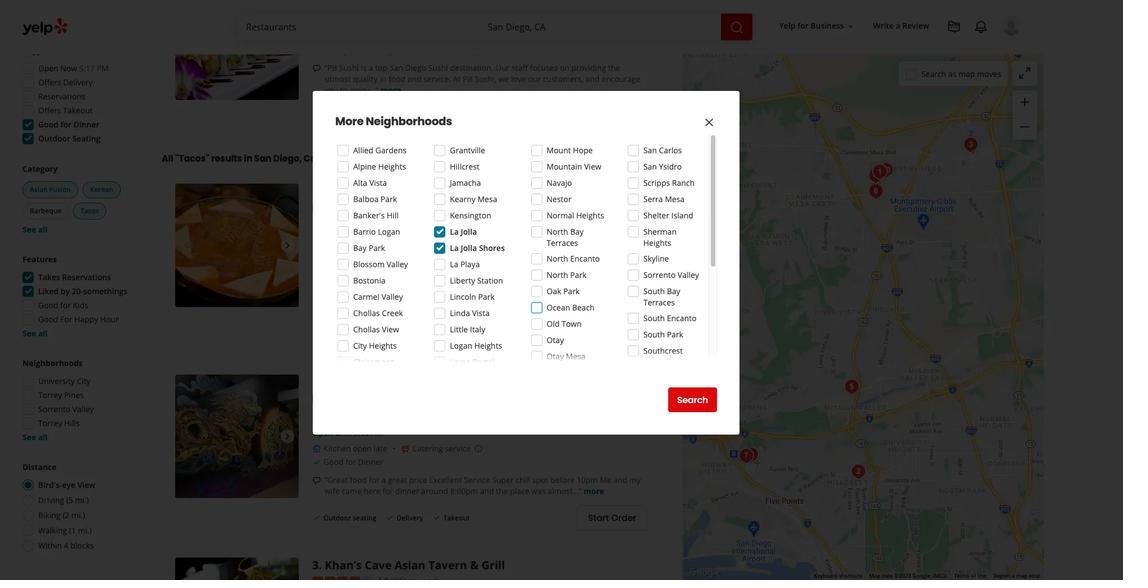Task type: locate. For each thing, give the bounding box(es) containing it.
1 horizontal spatial terraces
[[643, 297, 675, 308]]

16 speech v2 image
[[312, 64, 321, 73], [312, 476, 321, 485]]

1 horizontal spatial search
[[921, 68, 946, 79]]

is
[[361, 62, 367, 73]]

logan up loma
[[450, 340, 472, 351]]

0 vertical spatial food
[[388, 74, 405, 84]]

and down providing
[[585, 74, 599, 84]]

asian right cave
[[395, 558, 426, 573]]

2
[[312, 375, 319, 390]]

2 horizontal spatial &
[[470, 558, 479, 573]]

bay inside north bay terraces
[[570, 226, 584, 237]]

korean up tacos
[[90, 185, 113, 194]]

open for open now
[[38, 63, 58, 74]]

3 4 star rating image from the top
[[312, 577, 373, 580]]

3 see from the top
[[22, 432, 36, 443]]

coffee
[[348, 220, 369, 229]]

0 vertical spatial terraces
[[547, 238, 578, 248]]

0 vertical spatial encanto
[[570, 253, 600, 264]]

south for south bay terraces
[[643, 286, 665, 297]]

south inside south bay terraces
[[643, 286, 665, 297]]

1 offers from the top
[[38, 77, 61, 88]]

park
[[381, 194, 397, 204], [369, 243, 385, 253], [570, 270, 587, 280], [563, 286, 580, 297], [478, 291, 495, 302], [667, 329, 683, 340]]

north
[[547, 226, 568, 237], [547, 253, 568, 264], [547, 270, 568, 280]]

16 checkmark v2 image down great
[[385, 513, 394, 522]]

takeout inside group
[[63, 105, 93, 116]]

2 vertical spatial la
[[450, 259, 458, 270]]

terms of use link
[[954, 573, 987, 579]]

more for utmost
[[381, 85, 401, 96]]

open until 3:00 am
[[312, 428, 383, 438]]

1 vertical spatial seating
[[353, 335, 376, 345]]

grantville
[[450, 145, 485, 156]]

3 see all from the top
[[22, 432, 48, 443]]

2 until from the top
[[335, 428, 352, 438]]

south for south park
[[643, 329, 665, 340]]

until for until 9:30 pm
[[335, 237, 352, 247]]

terraces up "south encanto" at the right of the page
[[643, 297, 675, 308]]

2 see all from the top
[[22, 328, 48, 339]]

1 vertical spatial open
[[312, 237, 333, 247]]

and left my
[[613, 475, 627, 485]]

view right eye
[[77, 480, 95, 490]]

1 vertical spatial next image
[[281, 239, 294, 252]]

1 outdoor seating from the top
[[323, 112, 376, 122]]

0 vertical spatial map
[[959, 68, 975, 79]]

1 vertical spatial torrey
[[38, 418, 62, 428]]

city inside the more neighborhoods dialog
[[353, 340, 367, 351]]

kitchen
[[323, 443, 351, 454]]

the asian bistro image
[[175, 375, 299, 498]]

all down torrey hills
[[38, 432, 48, 443]]

1 vertical spatial as
[[457, 302, 465, 313]]

3 all from the top
[[38, 432, 48, 443]]

in up chollas view
[[360, 313, 367, 324]]

mi.)
[[75, 495, 89, 505], [71, 510, 85, 521], [78, 525, 92, 536]]

1 la from the top
[[450, 226, 459, 237]]

16 checkmark v2 image for takeout
[[432, 112, 441, 121]]

until up kitchen
[[335, 428, 352, 438]]

liberty
[[450, 275, 475, 286]]

2 vertical spatial in
[[360, 313, 367, 324]]

1 horizontal spatial sorrento valley
[[643, 270, 699, 280]]

operated
[[385, 45, 419, 56]]

and…"
[[560, 313, 583, 324]]

group containing neighborhoods
[[19, 358, 139, 443]]

16 checkmark v2 image down service.
[[432, 112, 441, 121]]

korean
[[410, 184, 450, 199], [90, 185, 113, 194], [314, 220, 339, 229]]

1 vertical spatial south
[[643, 313, 665, 323]]

2 vertical spatial see
[[22, 432, 36, 443]]

2 see from the top
[[22, 328, 36, 339]]

1 vertical spatial map
[[1016, 573, 1027, 579]]

1 see all button from the top
[[22, 224, 48, 235]]

view inside option group
[[77, 480, 95, 490]]

vista for alta vista
[[369, 177, 387, 188]]

search for search
[[677, 393, 708, 406]]

for up "here"
[[369, 475, 380, 485]]

by
[[61, 286, 70, 297]]

was
[[531, 486, 546, 497]]

2 torrey from the top
[[38, 418, 62, 428]]

encanto up the south park
[[667, 313, 697, 323]]

0 horizontal spatial in
[[244, 152, 252, 165]]

south encanto
[[643, 313, 697, 323]]

reviews)
[[410, 202, 440, 212]]

a right is
[[369, 62, 373, 73]]

sushi left is
[[339, 62, 359, 73]]

seen
[[536, 302, 553, 313]]

search image
[[730, 21, 743, 34]]

0 horizontal spatial asian
[[30, 185, 48, 194]]

more down kind
[[585, 313, 606, 324]]

delivery down time
[[397, 335, 423, 345]]

more link down "top"
[[381, 85, 401, 96]]

1 vertical spatial more
[[585, 313, 606, 324]]

2 otay from the top
[[547, 351, 564, 362]]

1 vertical spatial of
[[971, 573, 976, 579]]

1 until from the top
[[335, 237, 352, 247]]

logan down hill
[[378, 226, 400, 237]]

2 see all button from the top
[[22, 328, 48, 339]]

4 star rating image down "khan's"
[[312, 577, 373, 580]]

pm right 5:17
[[97, 63, 109, 74]]

4 star rating image down friend's
[[312, 203, 373, 214]]

1 vertical spatial korean button
[[312, 219, 341, 231]]

destination.
[[450, 62, 493, 73]]

old
[[547, 318, 560, 329]]

4 star rating image
[[312, 203, 373, 214], [312, 393, 373, 405], [312, 577, 373, 580]]

la
[[450, 226, 459, 237], [450, 243, 459, 253], [450, 259, 458, 270]]

view for chollas view
[[382, 324, 399, 335]]

3 see all button from the top
[[22, 432, 48, 443]]

0 horizontal spatial our
[[467, 302, 480, 313]]

services down groups
[[345, 302, 375, 313]]

$ button
[[25, 7, 53, 24]]

3 slideshow element from the top
[[175, 375, 299, 498]]

1 vertical spatial la
[[450, 243, 459, 253]]

takeout down little
[[443, 335, 470, 345]]

all for university city
[[38, 432, 48, 443]]

takes up '"best' at the bottom
[[323, 268, 344, 279]]

0 vertical spatial torrey
[[38, 390, 62, 400]]

2 offers from the top
[[38, 105, 61, 116]]

good for dinner down kitchen open late in the bottom left of the page
[[323, 457, 383, 467]]

bostonia
[[353, 275, 386, 286]]

until left 9:30
[[335, 237, 352, 247]]

0 vertical spatial see
[[22, 224, 36, 235]]

map for error
[[1016, 573, 1027, 579]]

island
[[671, 210, 693, 221]]

group
[[19, 45, 139, 148], [1012, 90, 1037, 140], [20, 163, 139, 235], [19, 254, 139, 339], [19, 358, 139, 443]]

0 vertical spatial offers
[[38, 77, 61, 88]]

0 horizontal spatial vista
[[369, 177, 387, 188]]

the up encourage
[[608, 62, 620, 73]]

2 jolla from the top
[[461, 243, 477, 253]]

see
[[22, 224, 36, 235], [22, 328, 36, 339], [22, 432, 36, 443]]

north inside north bay terraces
[[547, 226, 568, 237]]

1 horizontal spatial beach
[[572, 302, 595, 313]]

bay inside south bay terraces
[[667, 286, 680, 297]]

mi.) for driving (5 mi.)
[[75, 495, 89, 505]]

0 vertical spatial dinner
[[74, 119, 99, 130]]

carmel valley
[[353, 291, 403, 302]]

0 vertical spatial slideshow element
[[175, 0, 299, 100]]

search inside search button
[[677, 393, 708, 406]]

min sok chon image
[[865, 165, 887, 187]]

sherman heights
[[643, 226, 677, 248]]

1 chollas from the top
[[353, 308, 380, 318]]

see all down good for kids
[[22, 328, 48, 339]]

16 checkmark v2 image down appreciate
[[432, 335, 441, 344]]

dinner inside group
[[74, 119, 99, 130]]

0 vertical spatial city
[[353, 340, 367, 351]]

16 certified professionals v2 image
[[432, 46, 441, 55]]

pm for open now 5:17 pm
[[97, 63, 109, 74]]

0 vertical spatial kearny mesa
[[450, 194, 497, 204]]

1 vertical spatial &
[[371, 220, 376, 229]]

bay down barrio
[[353, 243, 367, 253]]

food down diego
[[388, 74, 405, 84]]

as up appreciate
[[457, 302, 465, 313]]

user actions element
[[770, 14, 1037, 83]]

p.f. chang's image
[[840, 376, 863, 398]]

2 vertical spatial see all
[[22, 432, 48, 443]]

appreciate
[[431, 313, 470, 324]]

start order link
[[577, 506, 647, 530]]

data
[[882, 573, 893, 579]]

0 vertical spatial view
[[584, 161, 601, 172]]

1 horizontal spatial our
[[528, 74, 541, 84]]

pm for open until 9:30 pm
[[371, 237, 383, 247]]

kearny mesa inside the more neighborhoods dialog
[[450, 194, 497, 204]]

0 vertical spatial neighborhoods
[[366, 113, 452, 129]]

1 horizontal spatial city
[[353, 340, 367, 351]]

1 horizontal spatial the
[[608, 62, 620, 73]]

1 otay from the top
[[547, 335, 564, 345]]

0 vertical spatial 16 checkmark v2 image
[[432, 112, 441, 121]]

1 horizontal spatial of
[[971, 573, 976, 579]]

in inside "best services receive  we had angel as our server haven't seen this kind of services and attention in a long time truly appreciate well worth every penny and…"
[[360, 313, 367, 324]]

food up came
[[350, 475, 367, 485]]

mi.) for biking (2 mi.)
[[71, 510, 85, 521]]

1 services from the left
[[345, 302, 375, 313]]

2 north from the top
[[547, 253, 568, 264]]

0 vertical spatial sorrento valley
[[643, 270, 699, 280]]

locally
[[323, 45, 348, 56]]

sorrento valley down skyline
[[643, 270, 699, 280]]

view down long
[[382, 324, 399, 335]]

heights down chollas view
[[369, 340, 397, 351]]

outdoor down the wife
[[323, 513, 351, 523]]

1 torrey from the top
[[38, 390, 62, 400]]

8:00pm
[[450, 486, 478, 497]]

0 vertical spatial chollas
[[353, 308, 380, 318]]

park for lincoln park
[[478, 291, 495, 302]]

more link down 10pm
[[584, 486, 604, 497]]

service
[[464, 475, 490, 485]]

la down kensington
[[450, 226, 459, 237]]

services
[[345, 302, 375, 313], [598, 302, 627, 313]]

la for la playa
[[450, 259, 458, 270]]

0 vertical spatial in
[[380, 74, 386, 84]]

16 checkmark v2 image
[[432, 112, 441, 121], [385, 335, 394, 344], [385, 513, 394, 522]]

see for university
[[22, 432, 36, 443]]

more neighborhoods
[[335, 113, 452, 129]]

zoom in image
[[1018, 95, 1032, 109]]

map for moves
[[959, 68, 975, 79]]

logan heights
[[450, 340, 502, 351]]

1 vertical spatial view
[[382, 324, 399, 335]]

expand map image
[[1018, 66, 1032, 80]]

korean button up tacos
[[83, 181, 121, 198]]

bay park
[[353, 243, 385, 253]]

djk korean bbq image
[[875, 159, 897, 181]]

1 slideshow element from the top
[[175, 0, 299, 100]]

2 vertical spatial more link
[[584, 486, 604, 497]]

la down la jolla at the left top
[[450, 243, 459, 253]]

2 4 star rating image from the top
[[312, 393, 373, 405]]

of right kind
[[589, 302, 596, 313]]

0 vertical spatial see all button
[[22, 224, 48, 235]]

north up north park
[[547, 253, 568, 264]]

1 vertical spatial see all button
[[22, 328, 48, 339]]

1 jolla from the top
[[461, 226, 477, 237]]

1 horizontal spatial bay
[[570, 226, 584, 237]]

more down "top"
[[381, 85, 401, 96]]

0 vertical spatial search
[[921, 68, 946, 79]]

moves
[[977, 68, 1001, 79]]

in inside "pb sushi is a top san diego sushi destination. our staff focuses on providing the utmost quality in food and service. at pb sushi, we love our customers, and encourage you to enjoy…"
[[380, 74, 386, 84]]

for inside yelp for business button
[[798, 20, 809, 31]]

3 south from the top
[[643, 329, 665, 340]]

seating down "here"
[[353, 513, 376, 523]]

heights down 'gardens'
[[378, 161, 406, 172]]

services right kind
[[598, 302, 627, 313]]

delivery
[[63, 77, 93, 88], [397, 112, 423, 122], [397, 335, 423, 345], [397, 513, 423, 523]]

"best
[[325, 302, 343, 313]]

1 see from the top
[[22, 224, 36, 235]]

1 vertical spatial bay
[[353, 243, 367, 253]]

1 4 star rating image from the top
[[312, 203, 373, 214]]

"great
[[325, 475, 348, 485]]

0 vertical spatial 16 speech v2 image
[[312, 64, 321, 73]]

takes up liked
[[38, 272, 60, 282]]

la for la jolla shores
[[450, 243, 459, 253]]

old town
[[547, 318, 582, 329]]

0 horizontal spatial pm
[[97, 63, 109, 74]]

all down barbeque button at the left top of page
[[38, 224, 48, 235]]

sorrento up torrey hills
[[38, 404, 70, 414]]

0 vertical spatial mi.)
[[75, 495, 89, 505]]

None search field
[[237, 13, 754, 40]]

see all button down good for kids
[[22, 328, 48, 339]]

16 speech v2 image for "pb
[[312, 64, 321, 73]]

0 vertical spatial north
[[547, 226, 568, 237]]

takes inside good for dinner takes reservations good for groups
[[323, 268, 344, 279]]

1 south from the top
[[643, 286, 665, 297]]

offers for offers delivery
[[38, 77, 61, 88]]

neighborhoods up university
[[22, 358, 83, 368]]

1 vertical spatial all
[[38, 328, 48, 339]]

vista up italy
[[472, 308, 490, 318]]

0 vertical spatial all
[[38, 224, 48, 235]]

attention
[[325, 313, 358, 324]]

we
[[498, 74, 509, 84]]

see all button down torrey hills
[[22, 432, 48, 443]]

certified
[[444, 45, 475, 56]]

good for dinner up outdoor seating
[[38, 119, 99, 130]]

san inside "pb sushi is a top san diego sushi destination. our staff focuses on providing the utmost quality in food and service. at pb sushi, we love our customers, and encourage you to enjoy…"
[[390, 62, 403, 73]]

2 16 speech v2 image from the top
[[312, 476, 321, 485]]

sorrento valley down the torrey pines
[[38, 404, 94, 414]]

see all button down barbeque button at the left top of page
[[22, 224, 48, 235]]

2 vertical spatial 16 checkmark v2 image
[[385, 513, 394, 522]]

in for "best
[[360, 313, 367, 324]]

16 speech v2 image for "great
[[312, 476, 321, 485]]

delivery down dinner
[[397, 513, 423, 523]]

valley down pines
[[72, 404, 94, 414]]

certified professionals
[[444, 45, 526, 56]]

slideshow element
[[175, 0, 299, 100], [175, 184, 299, 307], [175, 375, 299, 498]]

see all down torrey hills
[[22, 432, 48, 443]]

sorrento valley inside group
[[38, 404, 94, 414]]

slideshow element for "great food for a great price  excellent service  super chill spot before 10pm  me and my wife came here for dinner around 8:00pm and the place was almost…"
[[175, 375, 299, 498]]

see for takes
[[22, 328, 36, 339]]

north for north encanto
[[547, 253, 568, 264]]

park for bay park
[[369, 243, 385, 253]]

mi.) for walking (1 mi.)
[[78, 525, 92, 536]]

offers down now
[[38, 77, 61, 88]]

1 16 speech v2 image from the top
[[312, 64, 321, 73]]

sorrento inside group
[[38, 404, 70, 414]]

1 north from the top
[[547, 226, 568, 237]]

map
[[869, 573, 880, 579]]

2 horizontal spatial in
[[380, 74, 386, 84]]

1 vertical spatial otay
[[547, 351, 564, 362]]

liberty station
[[450, 275, 503, 286]]

beach up and…"
[[572, 302, 595, 313]]

0 vertical spatial otay
[[547, 335, 564, 345]]

terraces inside north bay terraces
[[547, 238, 578, 248]]

terraces inside south bay terraces
[[643, 297, 675, 308]]

1 horizontal spatial in
[[360, 313, 367, 324]]

open down the suggested on the left top of page
[[38, 63, 58, 74]]

service
[[445, 443, 471, 454]]

park for north park
[[570, 270, 587, 280]]

terraces up north encanto
[[547, 238, 578, 248]]

0 vertical spatial 4 star rating image
[[312, 203, 373, 214]]

2 south from the top
[[643, 313, 665, 323]]

la playa
[[450, 259, 480, 270]]

3:00
[[354, 428, 369, 438]]

beach inside the more neighborhoods dialog
[[572, 302, 595, 313]]

group containing suggested
[[19, 45, 139, 148]]

south up the south park
[[643, 313, 665, 323]]

sushi inside button
[[314, 12, 332, 22]]

takeout up grantville
[[443, 112, 470, 122]]

0 vertical spatial more link
[[381, 85, 401, 96]]

0 horizontal spatial services
[[345, 302, 375, 313]]

keyboard
[[814, 573, 837, 579]]

korean up reviews)
[[410, 184, 450, 199]]

0 horizontal spatial food
[[350, 475, 367, 485]]

16 speech v2 image left "great
[[312, 476, 321, 485]]

oak park
[[547, 286, 580, 297]]

2 horizontal spatial sushi
[[428, 62, 448, 73]]

2 vertical spatial south
[[643, 329, 665, 340]]

0 vertical spatial outdoor seating
[[323, 112, 376, 122]]

0 horizontal spatial encanto
[[570, 253, 600, 264]]

park for south park
[[667, 329, 683, 340]]

2 vertical spatial slideshow element
[[175, 375, 299, 498]]

map left the 'error'
[[1016, 573, 1027, 579]]

more link for my
[[584, 486, 604, 497]]

now
[[60, 63, 77, 74]]

0 horizontal spatial search
[[677, 393, 708, 406]]

2 vertical spatial view
[[77, 480, 95, 490]]

mesa down scripps ranch
[[665, 194, 685, 204]]

heights inside sherman heights
[[643, 238, 671, 248]]

to
[[340, 85, 348, 96]]

4 star rating image for 3
[[312, 577, 373, 580]]

0 horizontal spatial of
[[589, 302, 596, 313]]

heights for sherman heights
[[643, 238, 671, 248]]

alpine heights
[[353, 161, 406, 172]]

0 horizontal spatial &
[[371, 220, 376, 229]]

ocean beach
[[547, 302, 595, 313]]

1 vertical spatial outdoor seating
[[323, 335, 376, 345]]

0 vertical spatial seating
[[353, 112, 376, 122]]

2 la from the top
[[450, 243, 459, 253]]

for down open until 9:30 pm at left top
[[346, 252, 356, 263]]

friend's house korean image
[[868, 161, 891, 183]]

0 horizontal spatial takes
[[38, 272, 60, 282]]

offers down offers delivery
[[38, 105, 61, 116]]

takeout
[[63, 105, 93, 116], [443, 112, 470, 122], [443, 335, 470, 345], [443, 513, 470, 523]]

sorrento valley
[[643, 270, 699, 280], [38, 404, 94, 414]]

beach for ocean beach
[[572, 302, 595, 313]]

terms of use
[[954, 573, 987, 579]]

bay down normal heights
[[570, 226, 584, 237]]

valley inside group
[[72, 404, 94, 414]]

1 horizontal spatial neighborhoods
[[366, 113, 452, 129]]

1 horizontal spatial sorrento
[[643, 270, 676, 280]]

shelter island
[[643, 210, 693, 221]]

next image
[[281, 31, 294, 45], [281, 239, 294, 252]]

takes reservations
[[38, 272, 111, 282]]

reservations up groups
[[347, 268, 394, 279]]

1 horizontal spatial pm
[[371, 237, 383, 247]]

heights for alpine heights
[[378, 161, 406, 172]]

"tacos"
[[175, 152, 209, 165]]

on
[[560, 62, 569, 73]]

0 horizontal spatial sushi
[[314, 12, 332, 22]]

torrey for torrey hills
[[38, 418, 62, 428]]

0 vertical spatial beach
[[421, 12, 443, 23]]

reservations inside good for dinner takes reservations good for groups
[[347, 268, 394, 279]]

0 horizontal spatial terraces
[[547, 238, 578, 248]]

offers
[[38, 77, 61, 88], [38, 105, 61, 116]]

south
[[643, 286, 665, 297], [643, 313, 665, 323], [643, 329, 665, 340]]

0 vertical spatial south
[[643, 286, 665, 297]]

chollas for chollas view
[[353, 324, 380, 335]]

seating down chollas view
[[353, 335, 376, 345]]

in
[[380, 74, 386, 84], [244, 152, 252, 165], [360, 313, 367, 324]]

japanese button
[[356, 12, 391, 23]]

open down korean link
[[312, 237, 333, 247]]

see all
[[22, 224, 48, 235], [22, 328, 48, 339], [22, 432, 48, 443]]

16 kitchen open late v2 image
[[312, 444, 321, 453]]

takeout up outdoor seating
[[63, 105, 93, 116]]

2 chollas from the top
[[353, 324, 380, 335]]

shelter
[[643, 210, 669, 221]]

16 checkmark v2 image
[[312, 112, 321, 121], [385, 112, 394, 121], [432, 335, 441, 344], [312, 458, 321, 467], [312, 513, 321, 522], [432, 513, 441, 522]]

5:17
[[79, 63, 95, 74]]

our down focuses
[[528, 74, 541, 84]]

0 horizontal spatial neighborhoods
[[22, 358, 83, 368]]

0 vertical spatial kearny
[[450, 194, 476, 204]]

(5
[[66, 495, 73, 505]]

2 vertical spatial north
[[547, 270, 568, 280]]

asian
[[30, 185, 48, 194], [395, 558, 426, 573]]

3 north from the top
[[547, 270, 568, 280]]

in down "top"
[[380, 74, 386, 84]]

professionals
[[477, 45, 526, 56]]

open until 9:30 pm
[[312, 237, 383, 247]]

info icon image
[[529, 46, 538, 55], [529, 46, 538, 55], [474, 444, 483, 453], [474, 444, 483, 453]]

previous image
[[180, 430, 193, 443]]

of left use
[[971, 573, 976, 579]]

friend's
[[325, 184, 369, 199]]

2 vertical spatial outdoor seating
[[323, 513, 376, 523]]

alta vista
[[353, 177, 387, 188]]

takes inside group
[[38, 272, 60, 282]]

1 vertical spatial our
[[467, 302, 480, 313]]

the down super
[[496, 486, 508, 497]]

1 vertical spatial beach
[[572, 302, 595, 313]]

barrio logan
[[353, 226, 400, 237]]

open
[[353, 443, 372, 454]]

option group
[[19, 462, 139, 555]]

as left moves
[[948, 68, 957, 79]]

outdoor seating
[[38, 133, 100, 144]]

food inside "great food for a great price  excellent service  super chill spot before 10pm  me and my wife came here for dinner around 8:00pm and the place was almost…"
[[350, 475, 367, 485]]

outdoor seating down to
[[323, 112, 376, 122]]

sushi bars
[[314, 12, 349, 22]]

3 la from the top
[[450, 259, 458, 270]]

bay
[[570, 226, 584, 237], [353, 243, 367, 253], [667, 286, 680, 297]]

san right "top"
[[390, 62, 403, 73]]

2 all from the top
[[38, 328, 48, 339]]

in for "pb
[[380, 74, 386, 84]]

1 horizontal spatial encanto
[[667, 313, 697, 323]]

sorrento
[[643, 270, 676, 280], [38, 404, 70, 414]]

1 vertical spatial encanto
[[667, 313, 697, 323]]

park for oak park
[[563, 286, 580, 297]]

4.0 (1.2k reviews)
[[377, 202, 440, 212]]



Task type: vqa. For each thing, say whether or not it's contained in the screenshot.
Me at the bottom right
yes



Task type: describe. For each thing, give the bounding box(es) containing it.
1 vertical spatial 16 checkmark v2 image
[[385, 335, 394, 344]]

and down service at the left bottom of page
[[480, 486, 494, 497]]

close image
[[703, 116, 716, 129]]

and inside "best services receive  we had angel as our server haven't seen this kind of services and attention in a long time truly appreciate well worth every penny and…"
[[629, 302, 643, 313]]

this
[[555, 302, 569, 313]]

walking (1 mi.)
[[38, 525, 92, 536]]

happy
[[74, 314, 98, 325]]

more for my
[[584, 486, 604, 497]]

excellent
[[429, 475, 462, 485]]

16 checkmark v2 image up 'gardens'
[[385, 112, 394, 121]]

see all button for university city
[[22, 432, 48, 443]]

banker's
[[353, 210, 385, 221]]

bay for north bay terraces
[[570, 226, 584, 237]]

1 vertical spatial city
[[77, 376, 90, 386]]

outdoor down "you"
[[323, 112, 351, 122]]

more link for utmost
[[381, 85, 401, 96]]

korean inside group
[[90, 185, 113, 194]]

torrey pines
[[38, 390, 84, 400]]

mesa down town
[[566, 351, 586, 362]]

casa de freds tacos y tequila image
[[740, 444, 762, 466]]

see all button for takes reservations
[[22, 328, 48, 339]]

a right report on the right
[[1012, 573, 1015, 579]]

a right write
[[896, 20, 900, 31]]

good left the for
[[38, 314, 58, 325]]

me
[[600, 475, 611, 485]]

biking (2 mi.)
[[38, 510, 85, 521]]

16 checkmark v2 image down 16 kitchen open late v2 icon
[[312, 458, 321, 467]]

grill
[[481, 558, 505, 573]]

offers takeout
[[38, 105, 93, 116]]

lincoln
[[450, 291, 476, 302]]

heights for normal heights
[[576, 210, 604, 221]]

of inside "best services receive  we had angel as our server haven't seen this kind of services and attention in a long time truly appreciate well worth every penny and…"
[[589, 302, 596, 313]]

more link for and
[[585, 313, 606, 324]]

for down by
[[60, 300, 71, 311]]

1 see all from the top
[[22, 224, 48, 235]]

gardens
[[375, 145, 407, 156]]

driving
[[38, 495, 64, 505]]

friend's house korean image
[[175, 184, 299, 307]]

10pm
[[577, 475, 598, 485]]

good down the offers takeout
[[38, 119, 58, 130]]

takeout down the 8:00pm
[[443, 513, 470, 523]]

balboa
[[353, 194, 379, 204]]

came
[[342, 486, 362, 497]]

san up scripps
[[643, 161, 657, 172]]

map region
[[581, 0, 1123, 580]]

3 outdoor seating from the top
[[323, 513, 376, 523]]

the inside "great food for a great price  excellent service  super chill spot before 10pm  me and my wife came here for dinner around 8:00pm and the place was almost…"
[[496, 486, 508, 497]]

4 star rating image for 1
[[312, 203, 373, 214]]

1 vertical spatial kearny
[[439, 220, 464, 231]]

option group containing distance
[[19, 462, 139, 555]]

spot
[[532, 475, 548, 485]]

lincoln park
[[450, 291, 495, 302]]

see all for takes
[[22, 328, 48, 339]]

0 horizontal spatial korean button
[[83, 181, 121, 198]]

google image
[[686, 565, 723, 580]]

good down kitchen
[[323, 457, 343, 467]]

heights for city heights
[[369, 340, 397, 351]]

coffee & tea button
[[345, 219, 392, 231]]

our
[[495, 62, 510, 73]]

for down kitchen open late in the bottom left of the page
[[346, 457, 356, 467]]

truly
[[412, 313, 429, 324]]

sushi,
[[475, 74, 496, 84]]

0 vertical spatial logan
[[378, 226, 400, 237]]

2 next image from the top
[[281, 239, 294, 252]]

for down great
[[383, 486, 393, 497]]

blossom valley
[[353, 259, 408, 270]]

our inside "pb sushi is a top san diego sushi destination. our staff focuses on providing the utmost quality in food and service. at pb sushi, we love our customers, and encourage you to enjoy…"
[[528, 74, 541, 84]]

1 seating from the top
[[353, 112, 376, 122]]

italy
[[470, 324, 485, 335]]

and down diego
[[407, 74, 421, 84]]

torrey for torrey pines
[[38, 390, 62, 400]]

north for north park
[[547, 270, 568, 280]]

valley right blossom
[[387, 259, 408, 270]]

pines
[[64, 390, 84, 400]]

3 seating from the top
[[353, 513, 376, 523]]

around
[[421, 486, 448, 497]]

alpine
[[353, 161, 376, 172]]

jolla for la jolla
[[461, 226, 477, 237]]

1 next image from the top
[[281, 31, 294, 45]]

top
[[375, 62, 387, 73]]

for left groups
[[346, 284, 356, 295]]

our inside "best services receive  we had angel as our server haven't seen this kind of services and attention in a long time truly appreciate well worth every penny and…"
[[467, 302, 480, 313]]

groups
[[358, 284, 385, 295]]

open for open
[[312, 237, 333, 247]]

blossom
[[353, 259, 385, 270]]

mesa up la jolla shores
[[466, 220, 486, 231]]

asian inside button
[[30, 185, 48, 194]]

diego,
[[273, 152, 302, 165]]

khan's cave asian tavern & grill image
[[959, 134, 982, 156]]

barrio
[[353, 226, 376, 237]]

haven't
[[507, 302, 534, 313]]

notifications image
[[974, 20, 988, 34]]

biking
[[38, 510, 61, 521]]

more for and
[[585, 313, 606, 324]]

20-
[[72, 286, 83, 297]]

2 horizontal spatial korean
[[410, 184, 450, 199]]

north for north bay terraces
[[547, 226, 568, 237]]

good for happy hour
[[38, 314, 119, 325]]

valley up south bay terraces
[[678, 270, 699, 280]]

a inside "pb sushi is a top san diego sushi destination. our staff focuses on providing the utmost quality in food and service. at pb sushi, we love our customers, and encourage you to enjoy…"
[[369, 62, 373, 73]]

you
[[325, 85, 338, 96]]

encanto for north encanto
[[570, 253, 600, 264]]

otay for otay
[[547, 335, 564, 345]]

valley up creek on the left
[[382, 291, 403, 302]]

more neighborhoods dialog
[[0, 0, 1123, 580]]

a inside "best services receive  we had angel as our server haven't seen this kind of services and attention in a long time truly appreciate well worth every penny and…"
[[369, 313, 373, 324]]

projects image
[[947, 20, 961, 34]]

offers for offers takeout
[[38, 105, 61, 116]]

pacific beach
[[395, 12, 443, 23]]

mesa up kensington
[[478, 194, 497, 204]]

jamacha
[[450, 177, 481, 188]]

group containing category
[[20, 163, 139, 235]]

oak
[[547, 286, 561, 297]]

2 slideshow element from the top
[[175, 184, 299, 307]]

bird's-eye view
[[38, 480, 95, 490]]

1 vertical spatial good for dinner
[[323, 457, 383, 467]]

2 vertical spatial open
[[312, 428, 333, 438]]

pb sushi image
[[175, 0, 299, 100]]

house
[[372, 184, 407, 199]]

terraces for north
[[547, 238, 578, 248]]

north park
[[547, 270, 587, 280]]

1 horizontal spatial sushi
[[339, 62, 359, 73]]

providing
[[571, 62, 606, 73]]

all for takes reservations
[[38, 328, 48, 339]]

serra mesa
[[643, 194, 685, 204]]

as inside "best services receive  we had angel as our server haven't seen this kind of services and attention in a long time truly appreciate well worth every penny and…"
[[457, 302, 465, 313]]

balboa park
[[353, 194, 397, 204]]

until for until 3:00 am
[[335, 428, 352, 438]]

1 horizontal spatial as
[[948, 68, 957, 79]]

fusion
[[49, 185, 71, 194]]

beach for pacific beach
[[421, 12, 443, 23]]

16 catering v2 image
[[401, 444, 410, 453]]

1 vertical spatial kearny mesa
[[439, 220, 486, 231]]

bay for south bay terraces
[[667, 286, 680, 297]]

asian fusion
[[30, 185, 71, 194]]

south bay terraces
[[643, 286, 680, 308]]

view for mountain view
[[584, 161, 601, 172]]

university city
[[38, 376, 90, 386]]

a inside "great food for a great price  excellent service  super chill spot before 10pm  me and my wife came here for dinner around 8:00pm and the place was almost…"
[[382, 475, 386, 485]]

neighborhoods inside dialog
[[366, 113, 452, 129]]

ocean
[[547, 302, 570, 313]]

north bay terraces
[[547, 226, 584, 248]]

otay for otay mesa
[[547, 351, 564, 362]]

food inside "pb sushi is a top san diego sushi destination. our staff focuses on providing the utmost quality in food and service. at pb sushi, we love our customers, and encourage you to enjoy…"
[[388, 74, 405, 84]]

9:30
[[354, 237, 369, 247]]

2 vertical spatial &
[[470, 558, 479, 573]]

group containing features
[[19, 254, 139, 339]]

16 chevron down v2 image
[[846, 22, 855, 31]]

san left carlos
[[643, 145, 657, 156]]

hour
[[100, 314, 119, 325]]

outdoor inside group
[[38, 133, 70, 144]]

good up '"best' at the bottom
[[323, 284, 343, 295]]

dinner
[[395, 486, 419, 497]]

friend's house korean link
[[325, 184, 450, 199]]

1 all from the top
[[38, 224, 48, 235]]

reservations up liked by 20-somethings
[[62, 272, 111, 282]]

catering
[[412, 443, 443, 454]]

heights for logan heights
[[474, 340, 502, 351]]

16 checkmark v2 image for delivery
[[385, 513, 394, 522]]

2 seating from the top
[[353, 335, 376, 345]]

ysidro
[[659, 161, 682, 172]]

jolla for la jolla shores
[[461, 243, 477, 253]]

scripps ranch
[[643, 177, 695, 188]]

san left diego,
[[254, 152, 271, 165]]

kind
[[571, 302, 587, 313]]

kitchen open late
[[323, 443, 387, 454]]

"great food for a great price  excellent service  super chill spot before 10pm  me and my wife came here for dinner around 8:00pm and the place was almost…"
[[325, 475, 641, 497]]

neighborhoods inside group
[[22, 358, 83, 368]]

1 horizontal spatial korean
[[314, 220, 339, 229]]

next image
[[281, 430, 294, 443]]

map data ©2023 google, inegi
[[869, 573, 947, 579]]

see all for university
[[22, 432, 48, 443]]

la for la jolla
[[450, 226, 459, 237]]

16 checkmark v2 image left more
[[312, 112, 321, 121]]

good for dinner inside group
[[38, 119, 99, 130]]

terraces for south
[[643, 297, 675, 308]]

encourage
[[602, 74, 640, 84]]

little
[[450, 324, 468, 335]]

chollas for chollas creek
[[353, 308, 380, 318]]

loma portal
[[450, 357, 494, 367]]

1 vertical spatial logan
[[450, 340, 472, 351]]

sorrento inside the more neighborhoods dialog
[[643, 270, 676, 280]]

vista for linda vista
[[472, 308, 490, 318]]

the asian bistro image
[[847, 460, 870, 483]]

2 vertical spatial dinner
[[358, 457, 383, 467]]

before
[[550, 475, 575, 485]]

the inside "pb sushi is a top san diego sushi destination. our staff focuses on providing the utmost quality in food and service. at pb sushi, we love our customers, and encourage you to enjoy…"
[[608, 62, 620, 73]]

zoom out image
[[1018, 120, 1032, 134]]

offers delivery
[[38, 77, 93, 88]]

blocks
[[70, 540, 94, 551]]

kearny inside the more neighborhoods dialog
[[450, 194, 476, 204]]

& inside button
[[371, 220, 376, 229]]

delivery down open now 5:17 pm at the top left of page
[[63, 77, 93, 88]]

previous image
[[180, 239, 193, 252]]

good down open until 9:30 pm at left top
[[323, 252, 343, 263]]

south park
[[643, 329, 683, 340]]

yelp
[[779, 20, 795, 31]]

2 services from the left
[[598, 302, 627, 313]]

great
[[388, 475, 407, 485]]

encanto for south encanto
[[667, 313, 697, 323]]

catering service
[[412, 443, 471, 454]]

delivery up 'gardens'
[[397, 112, 423, 122]]

la jolla
[[450, 226, 477, 237]]

worth
[[488, 313, 511, 324]]

search for search as map moves
[[921, 68, 946, 79]]

seating
[[72, 133, 100, 144]]

clairemont
[[353, 357, 394, 367]]

portal
[[472, 357, 494, 367]]

locally owned & operated
[[323, 45, 419, 56]]

1 horizontal spatial &
[[377, 45, 383, 56]]

for down the offers takeout
[[60, 119, 71, 130]]

4.0
[[377, 202, 389, 212]]

slideshow element for "pb sushi is a top san diego sushi destination. our staff focuses on providing the utmost quality in food and service. at pb sushi, we love our customers, and encourage you to enjoy…"
[[175, 0, 299, 100]]

search as map moves
[[921, 68, 1001, 79]]

reservations up the offers takeout
[[38, 91, 85, 102]]

dinner inside good for dinner takes reservations good for groups
[[358, 252, 383, 263]]

2 outdoor seating from the top
[[323, 335, 376, 345]]

place
[[510, 486, 529, 497]]

outdoor down attention
[[323, 335, 351, 345]]

16 locally owned v2 image
[[312, 46, 321, 55]]

16 checkmark v2 image up 3
[[312, 513, 321, 522]]

(1.2k
[[391, 202, 408, 212]]

harney sushi image
[[735, 445, 757, 467]]

0 horizontal spatial bay
[[353, 243, 367, 253]]

little italy
[[450, 324, 485, 335]]

south for south encanto
[[643, 313, 665, 323]]

park for balboa park
[[381, 194, 397, 204]]

16 checkmark v2 image down around
[[432, 513, 441, 522]]

sorrento valley inside the more neighborhoods dialog
[[643, 270, 699, 280]]

1 horizontal spatial asian
[[395, 558, 426, 573]]

almost…"
[[548, 486, 582, 497]]

4
[[64, 540, 68, 551]]

good down liked
[[38, 300, 58, 311]]

manna heaven bbq image
[[865, 180, 887, 203]]



